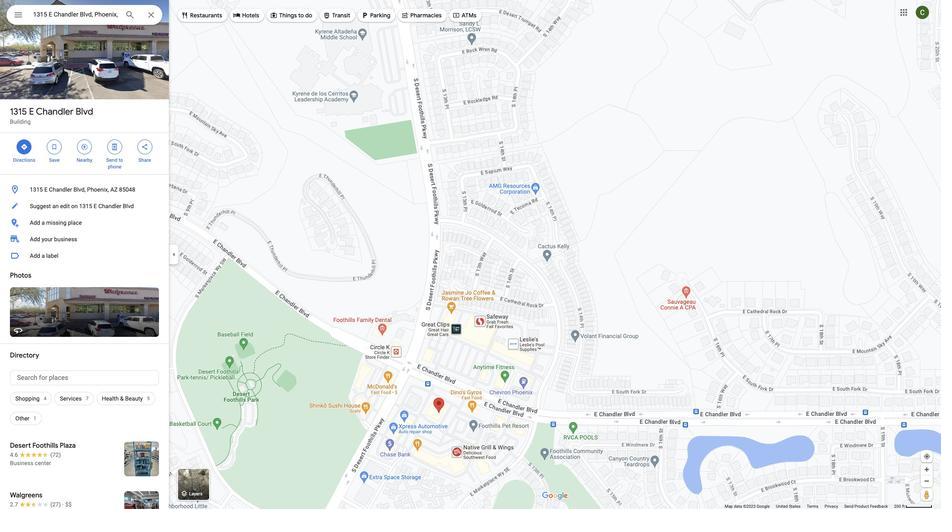 Task type: locate. For each thing, give the bounding box(es) containing it.
google maps element
[[0, 0, 941, 509]]

terms
[[807, 504, 818, 509]]

chandler down az
[[98, 203, 121, 209]]

none text field inside 1315 e chandler blvd main content
[[10, 371, 159, 385]]

1 a from the top
[[42, 219, 45, 226]]

suggest an edit on 1315 e chandler blvd
[[30, 203, 134, 209]]

add for add a missing place
[[30, 219, 40, 226]]

google
[[757, 504, 770, 509]]

to up phone
[[119, 157, 123, 163]]

send left product
[[844, 504, 853, 509]]

united states
[[776, 504, 801, 509]]

1315 e chandler blvd, phoenix, az 85048 button
[[0, 181, 169, 198]]

1 vertical spatial send
[[844, 504, 853, 509]]

0 vertical spatial e
[[29, 106, 34, 118]]

e down "phoenix,"
[[94, 203, 97, 209]]

add left label
[[30, 253, 40, 259]]

e inside button
[[44, 186, 48, 193]]

to
[[298, 12, 304, 19], [119, 157, 123, 163]]


[[181, 11, 188, 20]]

None field
[[33, 10, 118, 19]]

1 horizontal spatial e
[[44, 186, 48, 193]]

0 horizontal spatial blvd
[[76, 106, 93, 118]]

e
[[29, 106, 34, 118], [44, 186, 48, 193], [94, 203, 97, 209]]

(72)
[[50, 452, 61, 458]]

services
[[60, 395, 82, 402]]

a left missing on the top left
[[42, 219, 45, 226]]

chandler inside 1315 e chandler blvd building
[[36, 106, 74, 118]]

blvd,
[[73, 186, 86, 193]]

1 vertical spatial 1315
[[30, 186, 43, 193]]

show street view coverage image
[[921, 489, 933, 501]]

1315 for blvd,
[[30, 186, 43, 193]]

None text field
[[10, 371, 159, 385]]

0 horizontal spatial 1315
[[10, 106, 27, 118]]

desert
[[10, 442, 31, 450]]

200 ft
[[894, 504, 905, 509]]

foothills
[[32, 442, 58, 450]]

0 vertical spatial 1315
[[10, 106, 27, 118]]

0 vertical spatial send
[[106, 157, 117, 163]]

chandler
[[36, 106, 74, 118], [49, 186, 72, 193], [98, 203, 121, 209]]

directions
[[13, 157, 35, 163]]

other
[[15, 415, 29, 422]]

share
[[138, 157, 151, 163]]

parking
[[370, 12, 390, 19]]

2 vertical spatial add
[[30, 253, 40, 259]]


[[81, 142, 88, 152]]

map
[[725, 504, 733, 509]]

zoom out image
[[924, 478, 930, 484]]

0 horizontal spatial to
[[119, 157, 123, 163]]

1 vertical spatial a
[[42, 253, 45, 259]]

send inside button
[[844, 504, 853, 509]]

to left do
[[298, 12, 304, 19]]

blvd up 
[[76, 106, 93, 118]]

 things to do
[[270, 11, 312, 20]]

e up building
[[29, 106, 34, 118]]

desert foothills plaza
[[10, 442, 76, 450]]

e for blvd,
[[44, 186, 48, 193]]

3 add from the top
[[30, 253, 40, 259]]

1315 up suggest at the left of the page
[[30, 186, 43, 193]]

blvd
[[76, 106, 93, 118], [123, 203, 134, 209]]

2 add from the top
[[30, 236, 40, 243]]

add your business link
[[0, 231, 169, 248]]

pharmacies
[[410, 12, 442, 19]]

2 a from the top
[[42, 253, 45, 259]]

chandler up 'edit'
[[49, 186, 72, 193]]

building
[[10, 118, 31, 125]]

0 horizontal spatial e
[[29, 106, 34, 118]]

chandler inside 1315 e chandler blvd, phoenix, az 85048 button
[[49, 186, 72, 193]]

business
[[54, 236, 77, 243]]

1 add from the top
[[30, 219, 40, 226]]

1315 e chandler blvd, phoenix, az 85048
[[30, 186, 135, 193]]

0 vertical spatial add
[[30, 219, 40, 226]]

1 horizontal spatial to
[[298, 12, 304, 19]]

1315 inside 1315 e chandler blvd building
[[10, 106, 27, 118]]

1315 e chandler blvd building
[[10, 106, 93, 125]]

·
[[62, 501, 64, 508]]

add down suggest at the left of the page
[[30, 219, 40, 226]]

a
[[42, 219, 45, 226], [42, 253, 45, 259]]

1 vertical spatial to
[[119, 157, 123, 163]]

a for label
[[42, 253, 45, 259]]

$$
[[65, 501, 72, 508]]

a for missing
[[42, 219, 45, 226]]

1 vertical spatial add
[[30, 236, 40, 243]]

 transit
[[323, 11, 350, 20]]

7
[[86, 396, 89, 402]]

0 vertical spatial to
[[298, 12, 304, 19]]

footer containing map data ©2023 google
[[725, 504, 894, 509]]

1 vertical spatial e
[[44, 186, 48, 193]]

feedback
[[870, 504, 888, 509]]


[[270, 11, 277, 20]]

1315 inside button
[[30, 186, 43, 193]]

united
[[776, 504, 788, 509]]

2 horizontal spatial e
[[94, 203, 97, 209]]

add
[[30, 219, 40, 226], [30, 236, 40, 243], [30, 253, 40, 259]]

send inside 'send to phone'
[[106, 157, 117, 163]]

200 ft button
[[894, 504, 932, 509]]

price: moderate image
[[65, 501, 72, 508]]

place
[[68, 219, 82, 226]]

az
[[110, 186, 118, 193]]

2 vertical spatial e
[[94, 203, 97, 209]]

things
[[279, 12, 297, 19]]

1 horizontal spatial blvd
[[123, 203, 134, 209]]

add for add a label
[[30, 253, 40, 259]]


[[141, 142, 148, 152]]

add left your
[[30, 236, 40, 243]]

nearby
[[77, 157, 92, 163]]

1315 E Chandler Blvd, Phoenix, AZ 85048 field
[[7, 5, 162, 25]]

0 vertical spatial chandler
[[36, 106, 74, 118]]

1315 right on
[[79, 203, 92, 209]]

add your business
[[30, 236, 77, 243]]

1315 for blvd
[[10, 106, 27, 118]]

1315 e chandler blvd main content
[[0, 0, 169, 509]]

1 horizontal spatial send
[[844, 504, 853, 509]]

4
[[44, 396, 47, 402]]

©2023
[[743, 504, 756, 509]]

chandler for blvd,
[[49, 186, 72, 193]]

e up suggest at the left of the page
[[44, 186, 48, 193]]

1 vertical spatial blvd
[[123, 203, 134, 209]]

chandler up 
[[36, 106, 74, 118]]


[[452, 11, 460, 20]]

blvd down 85048
[[123, 203, 134, 209]]

1 vertical spatial chandler
[[49, 186, 72, 193]]

footer
[[725, 504, 894, 509]]

shopping
[[15, 395, 40, 402]]

business
[[10, 460, 33, 467]]

a left label
[[42, 253, 45, 259]]

2 horizontal spatial 1315
[[79, 203, 92, 209]]

2.7
[[10, 501, 18, 508]]

1 horizontal spatial 1315
[[30, 186, 43, 193]]

2 vertical spatial chandler
[[98, 203, 121, 209]]

0 vertical spatial blvd
[[76, 106, 93, 118]]

center
[[35, 460, 51, 467]]

health
[[102, 395, 119, 402]]


[[51, 142, 58, 152]]

0 vertical spatial a
[[42, 219, 45, 226]]

1315 up building
[[10, 106, 27, 118]]

edit
[[60, 203, 70, 209]]

2 vertical spatial 1315
[[79, 203, 92, 209]]

send up phone
[[106, 157, 117, 163]]

e inside 1315 e chandler blvd building
[[29, 106, 34, 118]]

send
[[106, 157, 117, 163], [844, 504, 853, 509]]

0 horizontal spatial send
[[106, 157, 117, 163]]



Task type: describe. For each thing, give the bounding box(es) containing it.

[[233, 11, 240, 20]]

suggest an edit on 1315 e chandler blvd button
[[0, 198, 169, 214]]

phone
[[108, 164, 121, 170]]


[[361, 11, 368, 20]]

send for send product feedback
[[844, 504, 853, 509]]

directory
[[10, 351, 39, 360]]


[[401, 11, 409, 20]]

photos
[[10, 272, 31, 280]]

save
[[49, 157, 60, 163]]

send for send to phone
[[106, 157, 117, 163]]

add for add your business
[[30, 236, 40, 243]]

200
[[894, 504, 901, 509]]


[[13, 9, 23, 21]]

atms
[[462, 12, 476, 19]]

shopping 4
[[15, 395, 47, 402]]

map data ©2023 google
[[725, 504, 770, 509]]

show your location image
[[923, 453, 931, 460]]

do
[[305, 12, 312, 19]]

4.6
[[10, 452, 18, 458]]

none field inside 1315 e chandler blvd, phoenix, az 85048 field
[[33, 10, 118, 19]]

chandler inside suggest an edit on 1315 e chandler blvd "button"
[[98, 203, 121, 209]]

5
[[147, 396, 150, 402]]

send product feedback
[[844, 504, 888, 509]]

footer inside google maps element
[[725, 504, 894, 509]]

collapse side panel image
[[169, 250, 178, 259]]

to inside  things to do
[[298, 12, 304, 19]]

&
[[120, 395, 124, 402]]

other 1
[[15, 415, 36, 422]]

send to phone
[[106, 157, 123, 170]]

plaza
[[60, 442, 76, 450]]

add a label button
[[0, 248, 169, 264]]

missing
[[46, 219, 66, 226]]

services 7
[[60, 395, 89, 402]]

business center
[[10, 460, 51, 467]]

4.6 stars 72 reviews image
[[10, 451, 61, 459]]

add a missing place
[[30, 219, 82, 226]]


[[111, 142, 118, 152]]

data
[[734, 504, 742, 509]]

e inside "button"
[[94, 203, 97, 209]]

ft
[[902, 504, 905, 509]]

suggest
[[30, 203, 51, 209]]

 search field
[[7, 5, 162, 26]]

to inside 'send to phone'
[[119, 157, 123, 163]]

beauty
[[125, 395, 143, 402]]

chandler for blvd
[[36, 106, 74, 118]]

85048
[[119, 186, 135, 193]]

hotels
[[242, 12, 259, 19]]

google account: christina overa  
(christinaovera9@gmail.com) image
[[916, 6, 929, 19]]

blvd inside "button"
[[123, 203, 134, 209]]

 pharmacies
[[401, 11, 442, 20]]

· $$
[[62, 501, 72, 508]]

transit
[[332, 12, 350, 19]]

 atms
[[452, 11, 476, 20]]

walgreens
[[10, 491, 42, 500]]

health & beauty 5
[[102, 395, 150, 402]]

product
[[855, 504, 869, 509]]

terms button
[[807, 504, 818, 509]]

blvd inside 1315 e chandler blvd building
[[76, 106, 93, 118]]

united states button
[[776, 504, 801, 509]]

an
[[52, 203, 59, 209]]

privacy
[[825, 504, 838, 509]]

 parking
[[361, 11, 390, 20]]

(27)
[[50, 501, 61, 508]]

privacy button
[[825, 504, 838, 509]]

layers
[[189, 492, 202, 497]]


[[323, 11, 330, 20]]

zoom in image
[[924, 467, 930, 473]]

states
[[789, 504, 801, 509]]

add a missing place button
[[0, 214, 169, 231]]


[[20, 142, 28, 152]]

your
[[42, 236, 53, 243]]

e for blvd
[[29, 106, 34, 118]]

restaurants
[[190, 12, 222, 19]]

 button
[[7, 5, 30, 26]]

 hotels
[[233, 11, 259, 20]]

label
[[46, 253, 58, 259]]

 restaurants
[[181, 11, 222, 20]]

1
[[34, 416, 36, 421]]

actions for 1315 e chandler blvd region
[[0, 133, 169, 174]]

add a label
[[30, 253, 58, 259]]

2.7 stars 27 reviews image
[[10, 501, 61, 509]]

1315 inside "button"
[[79, 203, 92, 209]]

phoenix,
[[87, 186, 109, 193]]



Task type: vqa. For each thing, say whether or not it's contained in the screenshot.
Pictures,
no



